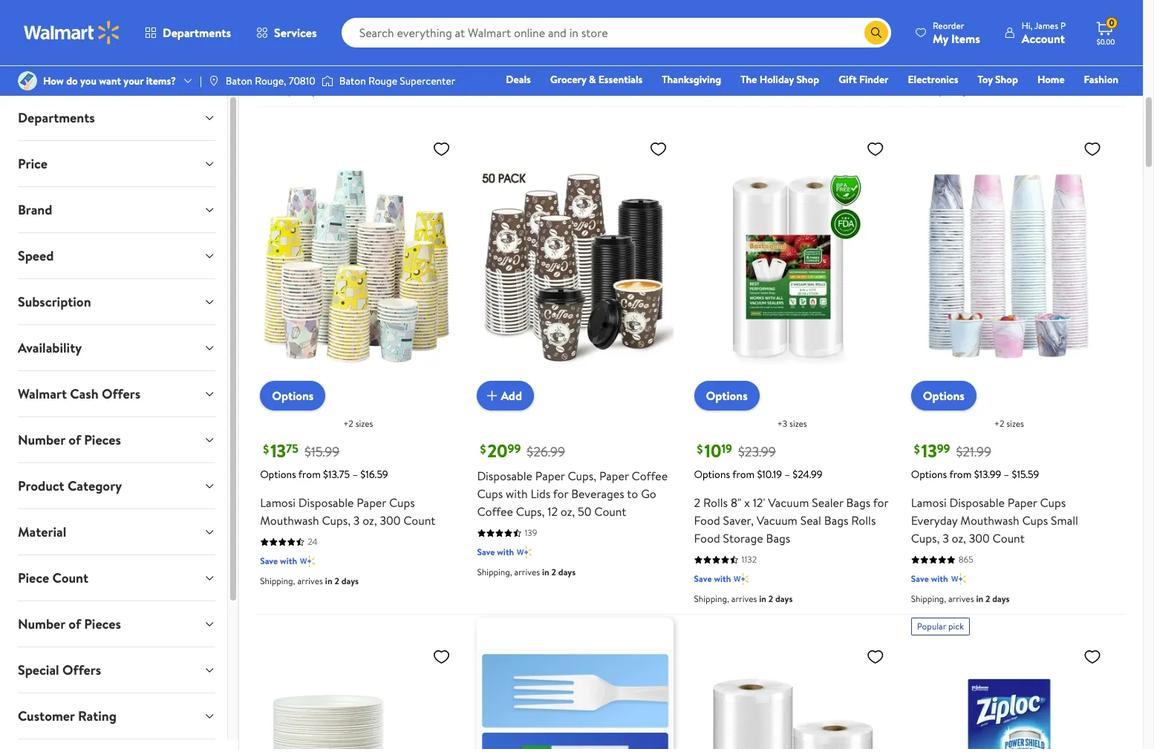 Task type: locate. For each thing, give the bounding box(es) containing it.
2 horizontal spatial sizes
[[1007, 418, 1025, 430]]

– right $13.99
[[1004, 468, 1010, 483]]

add to favorites list, disposable paper cups, paper coffee cups with lids for beverages to go coffee cups, 12 oz, 50 count image
[[650, 140, 668, 158]]

deals link
[[500, 71, 538, 88]]

1 horizontal spatial 3
[[943, 531, 950, 547]]

300 down $16.59
[[380, 513, 401, 529]]

sizes up $15.59 at the right bottom
[[1007, 418, 1025, 430]]

+2 sizes up $ 13 75 $15.99 options from $13.75 – $16.59
[[343, 418, 373, 430]]

cash up rouge
[[360, 15, 379, 28]]

0 horizontal spatial baton
[[226, 74, 253, 88]]

number of pieces tab
[[6, 418, 228, 463], [6, 602, 228, 647]]

1 $ from the left
[[263, 442, 269, 458]]

$23.99
[[739, 443, 776, 462]]

1 horizontal spatial departments
[[163, 25, 231, 41]]

departments
[[163, 25, 231, 41], [18, 108, 95, 127]]

pickup left 70810 on the left of page
[[260, 72, 286, 85]]

cups, inside lamosi disposable paper cups everyday mouthwash cups small cups, 3 oz, 300 count
[[912, 531, 940, 547]]

1 13 from the left
[[271, 439, 286, 464]]

options link up $21.99
[[912, 381, 977, 411]]

price tab
[[6, 141, 228, 187]]

shipping, arrives in 2 days for $21.99
[[912, 593, 1010, 606]]

arrives down 24
[[298, 575, 323, 588]]

shop right holiday
[[797, 72, 820, 87]]

2 13 from the left
[[922, 439, 938, 464]]

get up 70810 on the left of page
[[286, 15, 301, 28]]

walmart right services
[[325, 15, 358, 28]]

paper down $15.59 at the right bottom
[[1008, 495, 1038, 511]]

bags right storage
[[767, 531, 791, 547]]

0 vertical spatial departments
[[163, 25, 231, 41]]

$ for $23.99
[[697, 442, 703, 458]]

1 number of pieces button from the top
[[6, 418, 228, 463]]

add
[[501, 388, 522, 404]]

departments down how
[[18, 108, 95, 127]]

lamosi for $15.99
[[260, 495, 296, 511]]

tomorrow for second add $1.00 reward walmart plus, element from the right
[[288, 72, 327, 85]]

3 inside lamosi disposable paper cups everyday mouthwash cups small cups, 3 oz, 300 count
[[943, 531, 950, 547]]

pickup up thanksgiving link on the top right
[[695, 54, 720, 67]]

1 horizontal spatial walmart
[[325, 15, 358, 28]]

1 get $1.00 walmart cash from the left
[[286, 15, 379, 28]]

0 horizontal spatial sizes
[[356, 418, 373, 430]]

vacuum down 12'
[[757, 513, 798, 529]]

0 horizontal spatial lamosi
[[260, 495, 296, 511]]

0 horizontal spatial walmart
[[18, 385, 67, 404]]

1 get $1.00 walmart cash checkbox from the left
[[264, 15, 277, 28]]

lamosi for $21.99
[[912, 495, 947, 511]]

shipping, arrives in 2 days up pick
[[912, 593, 1010, 606]]

options down 75
[[260, 468, 296, 483]]

1 horizontal spatial get $1.00 walmart cash
[[938, 15, 1030, 28]]

ziploc® brand slider freezer bags with power shield technology, gallon, 40 count image
[[912, 642, 1108, 750]]

1 horizontal spatial  image
[[208, 75, 220, 87]]

0 vertical spatial number of pieces
[[18, 431, 121, 450]]

piece count
[[18, 569, 88, 588]]

special offers tab
[[6, 648, 228, 693]]

options link for $15.99
[[260, 381, 326, 411]]

99 inside $ 13 99 $21.99 options from $13.99 – $15.59
[[938, 441, 951, 458]]

number
[[18, 431, 65, 450], [18, 615, 65, 634]]

shop right toy
[[996, 72, 1019, 87]]

material
[[18, 523, 66, 542]]

shipping,
[[497, 40, 531, 52]]

2 pieces from the top
[[84, 615, 121, 634]]

walmart plus image up shipping,
[[517, 19, 532, 34]]

$ left 10
[[697, 442, 703, 458]]

vplus compostable disposable paper bowls, 12 oz, 200 pack image
[[260, 642, 457, 750]]

0 horizontal spatial for
[[553, 486, 569, 503]]

lamosi disposable paper cups everyday mouthwash cups small cups, 3 oz, 300 count
[[912, 495, 1079, 547]]

2 horizontal spatial pickup tomorrow delivery today
[[912, 72, 978, 97]]

hi,
[[1022, 19, 1033, 32]]

disposable inside lamosi disposable paper cups everyday mouthwash cups small cups, 3 oz, 300 count
[[950, 495, 1005, 511]]

2 horizontal spatial  image
[[322, 74, 333, 88]]

1 horizontal spatial 99
[[938, 441, 951, 458]]

mouthwash up 24
[[260, 513, 319, 529]]

do
[[66, 74, 78, 88]]

0 horizontal spatial options link
[[260, 381, 326, 411]]

2 horizontal spatial disposable
[[950, 495, 1005, 511]]

13 left $21.99
[[922, 439, 938, 464]]

of down walmart cash offers
[[69, 431, 81, 450]]

1 +2 from the left
[[343, 418, 354, 430]]

mouthwash inside lamosi disposable paper cups everyday mouthwash cups small cups, 3 oz, 300 count
[[961, 513, 1020, 529]]

$
[[263, 442, 269, 458], [480, 442, 486, 458], [697, 442, 703, 458], [915, 442, 921, 458]]

price button
[[6, 141, 228, 187]]

get up my
[[938, 15, 952, 28]]

1 vertical spatial number
[[18, 615, 65, 634]]

$ inside $ 13 99 $21.99 options from $13.99 – $15.59
[[915, 442, 921, 458]]

paper inside lamosi disposable paper cups everyday mouthwash cups small cups, 3 oz, 300 count
[[1008, 495, 1038, 511]]

2 vertical spatial bags
[[767, 531, 791, 547]]

brand
[[18, 201, 52, 219]]

0 horizontal spatial manufacturer
[[286, 29, 339, 42]]

number of pieces tab up product category tab
[[6, 418, 228, 463]]

number of pieces button up product category tab
[[6, 418, 228, 463]]

disposable inside lamosi disposable paper cups mouthwash cups, 3 oz, 300 count
[[299, 495, 354, 511]]

cash for second add $1.00 reward walmart plus, element from the right
[[360, 15, 379, 28]]

1 from from the left
[[299, 468, 321, 483]]

arrives down "1132"
[[732, 593, 758, 606]]

Search search field
[[342, 18, 892, 48]]

0 horizontal spatial disposable
[[299, 495, 354, 511]]

lamosi inside lamosi disposable paper cups mouthwash cups, 3 oz, 300 count
[[260, 495, 296, 511]]

2 horizontal spatial walmart
[[976, 15, 1009, 28]]

2 99 from the left
[[938, 441, 951, 458]]

product category
[[18, 477, 122, 496]]

manufacturer for second add $1.00 reward walmart plus, element from the right
[[286, 29, 339, 42]]

0 horizontal spatial 3
[[354, 513, 360, 529]]

everyday
[[912, 513, 958, 529]]

+2 sizes
[[343, 418, 373, 430], [995, 418, 1025, 430]]

from down $15.99 at the left of the page
[[299, 468, 321, 483]]

1 horizontal spatial disposable
[[477, 468, 533, 485]]

2 horizontal spatial tomorrow
[[939, 72, 978, 85]]

the holiday shop link
[[734, 71, 826, 88]]

walmart plus image down 24
[[300, 555, 315, 569]]

number for 2nd number of pieces tab from the top
[[18, 615, 65, 634]]

0 horizontal spatial 13
[[271, 439, 286, 464]]

options link up 75
[[260, 381, 326, 411]]

go
[[641, 486, 657, 503]]

departments tab
[[6, 95, 228, 140]]

0 horizontal spatial offer
[[341, 29, 361, 42]]

cups, down $13.75
[[322, 513, 351, 529]]

registry link
[[941, 92, 993, 108]]

today left holiday
[[729, 67, 751, 80]]

days for $21.99
[[993, 593, 1010, 606]]

1 vertical spatial number of pieces tab
[[6, 602, 228, 647]]

cups, down "everyday"
[[912, 531, 940, 547]]

1 vertical spatial departments
[[18, 108, 95, 127]]

home link
[[1031, 71, 1072, 88]]

product category button
[[6, 464, 228, 509]]

brand button
[[6, 187, 228, 233]]

13 inside $ 13 75 $15.99 options from $13.75 – $16.59
[[271, 439, 286, 464]]

add $1.00 reward walmart plus, element
[[264, 14, 379, 29], [915, 14, 1030, 29]]

$ for $26.99
[[480, 442, 486, 458]]

baton for baton rouge supercenter
[[339, 74, 366, 88]]

today left toy
[[946, 85, 968, 97]]

arrives
[[533, 40, 559, 52], [515, 566, 540, 579], [298, 575, 323, 588], [732, 593, 758, 606], [949, 593, 975, 606]]

2 horizontal spatial from
[[950, 468, 972, 483]]

grocery
[[551, 72, 587, 87]]

number of pieces button for 1st number of pieces tab from the top
[[6, 418, 228, 463]]

subscription button
[[6, 279, 228, 325]]

0 vertical spatial vacuum
[[769, 495, 810, 511]]

pieces up special offers dropdown button
[[84, 615, 121, 634]]

tomorrow right rouge,
[[288, 72, 327, 85]]

1 vertical spatial rolls
[[852, 513, 876, 529]]

 image for how do you want your items?
[[18, 71, 37, 91]]

2 +2 from the left
[[995, 418, 1005, 430]]

lamosi up "everyday"
[[912, 495, 947, 511]]

 image for baton rouge, 70810
[[208, 75, 220, 87]]

paper down $16.59
[[357, 495, 387, 511]]

offer right services
[[341, 29, 361, 42]]

$ 13 99 $21.99 options from $13.99 – $15.59
[[912, 439, 1040, 483]]

0 vertical spatial pieces
[[84, 431, 121, 450]]

1 horizontal spatial shop
[[996, 72, 1019, 87]]

lids
[[531, 486, 551, 503]]

2 horizontal spatial options link
[[912, 381, 977, 411]]

offers down availability dropdown button
[[102, 385, 141, 404]]

p
[[1061, 19, 1066, 32]]

1 horizontal spatial options link
[[695, 381, 760, 411]]

rating
[[78, 707, 117, 726]]

+2 sizes for $15.99
[[343, 418, 373, 430]]

from inside $ 13 75 $15.99 options from $13.75 – $16.59
[[299, 468, 321, 483]]

3 $ from the left
[[697, 442, 703, 458]]

0 horizontal spatial 300
[[380, 513, 401, 529]]

0 horizontal spatial departments
[[18, 108, 95, 127]]

delivery down services 'popup button'
[[260, 85, 292, 97]]

arrives up pick
[[949, 593, 975, 606]]

2 – from the left
[[785, 468, 791, 483]]

0 horizontal spatial get $1.00 walmart cash
[[286, 15, 379, 28]]

walmart plus image
[[300, 51, 315, 66], [517, 546, 532, 561], [734, 572, 749, 587], [952, 572, 966, 587]]

1 horizontal spatial 13
[[922, 439, 938, 464]]

1 +2 sizes from the left
[[343, 418, 373, 430]]

days for $15.99
[[342, 575, 359, 588]]

0 horizontal spatial shop
[[797, 72, 820, 87]]

product
[[18, 477, 64, 496]]

sizes for $23.99
[[790, 418, 808, 430]]

2 from from the left
[[733, 468, 755, 483]]

coffee left 12
[[477, 504, 513, 520]]

1 horizontal spatial lamosi
[[912, 495, 947, 511]]

$ inside $ 20 99 $26.99 disposable paper cups, paper coffee cups with lids for beverages to go coffee cups, 12 oz, 50 count
[[480, 442, 486, 458]]

1 vertical spatial of
[[69, 615, 81, 634]]

pickup down my
[[912, 72, 937, 85]]

walmart for 1st add $1.00 reward walmart plus, element from the right
[[976, 15, 1009, 28]]

$ for $21.99
[[915, 442, 921, 458]]

1 horizontal spatial +2 sizes
[[995, 418, 1025, 430]]

number of pieces up special offers
[[18, 615, 121, 634]]

1 horizontal spatial get
[[938, 15, 952, 28]]

for
[[553, 486, 569, 503], [874, 495, 889, 511]]

count inside lamosi disposable paper cups everyday mouthwash cups small cups, 3 oz, 300 count
[[993, 531, 1025, 547]]

0 horizontal spatial mouthwash
[[260, 513, 319, 529]]

– inside $ 10 19 $23.99 options from $10.19 – $24.99
[[785, 468, 791, 483]]

1 vertical spatial 300
[[970, 531, 990, 547]]

– right $13.75
[[353, 468, 358, 483]]

pickup tomorrow delivery today for 1st add $1.00 reward walmart plus, element from the right
[[912, 72, 978, 97]]

from inside $ 13 99 $21.99 options from $13.99 – $15.59
[[950, 468, 972, 483]]

lamosi inside lamosi disposable paper cups everyday mouthwash cups small cups, 3 oz, 300 count
[[912, 495, 947, 511]]

1 number from the top
[[18, 431, 65, 450]]

0 vertical spatial number
[[18, 431, 65, 450]]

1 baton from the left
[[226, 74, 253, 88]]

1 options link from the left
[[260, 381, 326, 411]]

13 inside $ 13 99 $21.99 options from $13.99 – $15.59
[[922, 439, 938, 464]]

19
[[722, 441, 733, 458]]

3+
[[570, 40, 580, 52]]

count inside dropdown button
[[52, 569, 88, 588]]

0 horizontal spatial –
[[353, 468, 358, 483]]

subscription tab
[[6, 279, 228, 325]]

food left "saver,"
[[695, 513, 721, 529]]

1 vertical spatial offers
[[62, 661, 101, 680]]

number of pieces for number of pieces dropdown button for 1st number of pieces tab from the top
[[18, 431, 121, 450]]

departments button down the want
[[6, 95, 228, 140]]

1 lamosi from the left
[[260, 495, 296, 511]]

delivery left the registry
[[912, 85, 944, 97]]

from down $21.99
[[950, 468, 972, 483]]

0 vertical spatial 3
[[354, 513, 360, 529]]

1 vertical spatial food
[[695, 531, 721, 547]]

in
[[561, 40, 568, 52], [543, 566, 550, 579], [325, 575, 333, 588], [760, 593, 767, 606], [977, 593, 984, 606]]

+2 for $21.99
[[995, 418, 1005, 430]]

0 $0.00
[[1097, 17, 1116, 47]]

0 vertical spatial 300
[[380, 513, 401, 529]]

special offers button
[[6, 648, 228, 693]]

2 horizontal spatial cash
[[1011, 15, 1030, 28]]

rouge
[[369, 74, 398, 88]]

pieces
[[84, 431, 121, 450], [84, 615, 121, 634]]

cash left james
[[1011, 15, 1030, 28]]

1 horizontal spatial from
[[733, 468, 755, 483]]

disposable for $15.99
[[299, 495, 354, 511]]

1 vertical spatial 3
[[943, 531, 950, 547]]

2 $1.00 from the left
[[954, 15, 974, 28]]

search icon image
[[871, 27, 883, 39]]

2 baton from the left
[[339, 74, 366, 88]]

+2 up $ 13 99 $21.99 options from $13.99 – $15.59
[[995, 418, 1005, 430]]

0 horizontal spatial today
[[294, 85, 316, 97]]

options up "everyday"
[[912, 468, 948, 483]]

of up special offers
[[69, 615, 81, 634]]

shipping, arrives in 2 days for $15.99
[[260, 575, 359, 588]]

1 horizontal spatial add $1.00 reward walmart plus, element
[[915, 14, 1030, 29]]

1 vertical spatial vacuum
[[757, 513, 798, 529]]

number up special
[[18, 615, 65, 634]]

 image
[[18, 71, 37, 91], [322, 74, 333, 88], [208, 75, 220, 87]]

reorder
[[933, 19, 965, 32]]

one debit link
[[999, 92, 1062, 108]]

disposable down $13.75
[[299, 495, 354, 511]]

get $1.00 walmart cash up items
[[938, 15, 1030, 28]]

departments up the |
[[163, 25, 231, 41]]

Walmart Site-Wide search field
[[342, 18, 892, 48]]

with inside $ 20 99 $26.99 disposable paper cups, paper coffee cups with lids for beverages to go coffee cups, 12 oz, 50 count
[[506, 486, 528, 503]]

departments inside tab
[[18, 108, 95, 127]]

13 left $15.99 at the left of the page
[[271, 439, 286, 464]]

1 get from the left
[[286, 15, 301, 28]]

add to favorites list, 2 rolls 8" x 12' vacuum sealer bags for food saver, vacuum seal bags rolls food storage bags image
[[867, 140, 885, 158]]

0 horizontal spatial rolls
[[704, 495, 728, 511]]

1 shop from the left
[[797, 72, 820, 87]]

+2 sizes up $ 13 99 $21.99 options from $13.99 – $15.59
[[995, 418, 1025, 430]]

$ inside $ 13 75 $15.99 options from $13.75 – $16.59
[[263, 442, 269, 458]]

product category tab
[[6, 464, 228, 509]]

today for 1st add $1.00 reward walmart plus, element from the right
[[946, 85, 968, 97]]

disposable paper cups, paper coffee cups with lids for beverages to go coffee cups, 12 oz, 50 count image
[[477, 134, 674, 399]]

1 $1.00 from the left
[[303, 15, 323, 28]]

mouthwash inside lamosi disposable paper cups mouthwash cups, 3 oz, 300 count
[[260, 513, 319, 529]]

manufacturer offer for 1st add $1.00 reward walmart plus, element from the right
[[938, 29, 1012, 42]]

lamosi disposable paper cups everyday mouthwash cups small cups, 3 oz, 300 count image
[[912, 134, 1108, 399]]

pieces up category
[[84, 431, 121, 450]]

get $1.00 walmart cash up 70810 on the left of page
[[286, 15, 379, 28]]

0 horizontal spatial manufacturer offer
[[286, 29, 361, 42]]

to
[[627, 486, 639, 503]]

paper up the beverages
[[600, 468, 629, 485]]

13
[[271, 439, 286, 464], [922, 439, 938, 464]]

1 horizontal spatial tomorrow
[[722, 54, 761, 67]]

offer for second add $1.00 reward walmart plus, element from the right
[[341, 29, 361, 42]]

rolls right seal
[[852, 513, 876, 529]]

popular pick
[[918, 621, 965, 633]]

– inside $ 13 75 $15.99 options from $13.75 – $16.59
[[353, 468, 358, 483]]

0 horizontal spatial from
[[299, 468, 321, 483]]

0 horizontal spatial pickup
[[260, 72, 286, 85]]

1 pieces from the top
[[84, 431, 121, 450]]

sizes up $16.59
[[356, 418, 373, 430]]

piece
[[18, 569, 49, 588]]

from inside $ 10 19 $23.99 options from $10.19 – $24.99
[[733, 468, 755, 483]]

number of pieces button up special offers "tab" at the bottom left of the page
[[6, 602, 228, 647]]

get $1.00 walmart cash checkbox up "baton rouge, 70810"
[[264, 15, 277, 28]]

get $1.00 walmart cash checkbox for second add $1.00 reward walmart plus, element from the right
[[264, 15, 277, 28]]

walmart for second add $1.00 reward walmart plus, element from the right
[[325, 15, 358, 28]]

0 horizontal spatial get $1.00 walmart cash checkbox
[[264, 15, 277, 28]]

baton rouge supercenter
[[339, 74, 456, 88]]

1 mouthwash from the left
[[260, 513, 319, 529]]

for inside $ 20 99 $26.99 disposable paper cups, paper coffee cups with lids for beverages to go coffee cups, 12 oz, 50 count
[[553, 486, 569, 503]]

walmart inside dropdown button
[[18, 385, 67, 404]]

0 horizontal spatial add $1.00 reward walmart plus, element
[[264, 14, 379, 29]]

0 vertical spatial number of pieces button
[[6, 418, 228, 463]]

get for get $1.00 walmart cash checkbox corresponding to second add $1.00 reward walmart plus, element from the right
[[286, 15, 301, 28]]

1 horizontal spatial cash
[[360, 15, 379, 28]]

2 mouthwash from the left
[[961, 513, 1020, 529]]

one
[[1005, 93, 1028, 108]]

walmart
[[325, 15, 358, 28], [976, 15, 1009, 28], [18, 385, 67, 404]]

1 of from the top
[[69, 431, 81, 450]]

departments button
[[132, 15, 244, 51], [6, 95, 228, 140]]

+3
[[778, 418, 788, 430]]

3 from from the left
[[950, 468, 972, 483]]

manufacturer up the
[[721, 11, 773, 24]]

baton left rouge,
[[226, 74, 253, 88]]

1 horizontal spatial oz,
[[561, 504, 575, 520]]

delivery left the
[[695, 67, 727, 80]]

get
[[286, 15, 301, 28], [938, 15, 952, 28]]

offers right special
[[62, 661, 101, 680]]

customer rating tab
[[6, 694, 228, 739]]

vacuum
[[769, 495, 810, 511], [757, 513, 798, 529]]

300 inside lamosi disposable paper cups mouthwash cups, 3 oz, 300 count
[[380, 513, 401, 529]]

cash inside dropdown button
[[70, 385, 99, 404]]

3 sizes from the left
[[1007, 418, 1025, 430]]

2 number of pieces from the top
[[18, 615, 121, 634]]

in for $23.99
[[760, 593, 767, 606]]

how do you want your items?
[[43, 74, 176, 88]]

2 options link from the left
[[695, 381, 760, 411]]

2 horizontal spatial offer
[[992, 29, 1012, 42]]

– for $23.99
[[785, 468, 791, 483]]

0 vertical spatial food
[[695, 513, 721, 529]]

+2
[[343, 418, 354, 430], [995, 418, 1005, 430]]

mouthwash
[[260, 513, 319, 529], [961, 513, 1020, 529]]

mouthwash up 865
[[961, 513, 1020, 529]]

1 sizes from the left
[[356, 418, 373, 430]]

0 horizontal spatial +2 sizes
[[343, 418, 373, 430]]

cash down availability dropdown button
[[70, 385, 99, 404]]

arrives for $15.99
[[298, 575, 323, 588]]

$ for $15.99
[[263, 442, 269, 458]]

2
[[695, 495, 701, 511], [552, 566, 557, 579], [335, 575, 339, 588], [769, 593, 774, 606], [986, 593, 991, 606]]

1 horizontal spatial mouthwash
[[961, 513, 1020, 529]]

bags right sealer
[[847, 495, 871, 511]]

– inside $ 13 99 $21.99 options from $13.99 – $15.59
[[1004, 468, 1010, 483]]

99 inside $ 20 99 $26.99 disposable paper cups, paper coffee cups with lids for beverages to go coffee cups, 12 oz, 50 count
[[508, 441, 521, 458]]

piece count button
[[6, 556, 228, 601]]

gift finder link
[[832, 71, 896, 88]]

0 vertical spatial offers
[[102, 385, 141, 404]]

Get $1.00 Walmart Cash checkbox
[[264, 15, 277, 28], [915, 15, 929, 28]]

1 vertical spatial number of pieces button
[[6, 602, 228, 647]]

lamosi
[[260, 495, 296, 511], [912, 495, 947, 511]]

2 +2 sizes from the left
[[995, 418, 1025, 430]]

0 vertical spatial coffee
[[632, 468, 668, 485]]

2 shop from the left
[[996, 72, 1019, 87]]

0 vertical spatial rolls
[[704, 495, 728, 511]]

1 vertical spatial pieces
[[84, 615, 121, 634]]

+3 sizes
[[778, 418, 808, 430]]

for up 12
[[553, 486, 569, 503]]

2 number from the top
[[18, 615, 65, 634]]

2 $ from the left
[[480, 442, 486, 458]]

0 horizontal spatial $1.00
[[303, 15, 323, 28]]

3 – from the left
[[1004, 468, 1010, 483]]

2 get from the left
[[938, 15, 952, 28]]

walmart plus image
[[517, 19, 532, 34], [734, 34, 749, 48], [952, 51, 966, 66], [300, 555, 315, 569]]

1 horizontal spatial +2
[[995, 418, 1005, 430]]

1 horizontal spatial –
[[785, 468, 791, 483]]

0
[[1110, 17, 1115, 29]]

shipping, arrives in 2 days
[[477, 566, 576, 579], [260, 575, 359, 588], [695, 593, 793, 606], [912, 593, 1010, 606]]

bags down sealer
[[825, 513, 849, 529]]

$1.00 up 70810 on the left of page
[[303, 15, 323, 28]]

options
[[272, 388, 314, 404], [706, 388, 748, 404], [924, 388, 965, 404], [260, 468, 296, 483], [695, 468, 731, 483], [912, 468, 948, 483]]

free
[[477, 40, 495, 52]]

deals
[[506, 72, 531, 87]]

2 sizes from the left
[[790, 418, 808, 430]]

99 for 13
[[938, 441, 951, 458]]

1 horizontal spatial baton
[[339, 74, 366, 88]]

oz, down $16.59
[[363, 513, 377, 529]]

2 horizontal spatial pickup
[[912, 72, 937, 85]]

$ inside $ 10 19 $23.99 options from $10.19 – $24.99
[[697, 442, 703, 458]]

1 – from the left
[[353, 468, 358, 483]]

shipping, arrives in 2 days down "1132"
[[695, 593, 793, 606]]

count
[[595, 504, 627, 520], [404, 513, 436, 529], [993, 531, 1025, 547], [52, 569, 88, 588]]

number of pieces up product category
[[18, 431, 121, 450]]

2 rolls 8" x 12' vacuum sealer bags for food saver, vacuum seal bags rolls food storage bags image
[[695, 134, 891, 399]]

storage
[[724, 531, 764, 547]]

grocery & essentials
[[551, 72, 643, 87]]

2 lamosi from the left
[[912, 495, 947, 511]]

disposable for $21.99
[[950, 495, 1005, 511]]

2 get $1.00 walmart cash from the left
[[938, 15, 1030, 28]]

number of pieces
[[18, 431, 121, 450], [18, 615, 121, 634]]

disposable inside $ 20 99 $26.99 disposable paper cups, paper coffee cups with lids for beverages to go coffee cups, 12 oz, 50 count
[[477, 468, 533, 485]]

from for $23.99
[[733, 468, 755, 483]]

1 horizontal spatial $1.00
[[954, 15, 974, 28]]

300 up 865
[[970, 531, 990, 547]]

+2 up $ 13 75 $15.99 options from $13.75 – $16.59
[[343, 418, 354, 430]]

manufacturer up toy
[[938, 29, 990, 42]]

1 horizontal spatial rolls
[[852, 513, 876, 529]]

shipping, arrives in 2 days down 139
[[477, 566, 576, 579]]

24
[[308, 536, 318, 549]]

2 number of pieces tab from the top
[[6, 602, 228, 647]]

4 $ from the left
[[915, 442, 921, 458]]

3 options link from the left
[[912, 381, 977, 411]]

walmart down availability
[[18, 385, 67, 404]]

0 horizontal spatial tomorrow
[[288, 72, 327, 85]]

$13.75
[[323, 468, 350, 483]]

1 number of pieces from the top
[[18, 431, 121, 450]]

for inside 2 rolls 8" x 12' vacuum sealer bags for food saver, vacuum seal bags rolls food storage bags
[[874, 495, 889, 511]]

manufacturer offer up the
[[721, 11, 795, 24]]

$10.19
[[758, 468, 783, 483]]

rolls
[[704, 495, 728, 511], [852, 513, 876, 529]]

2 horizontal spatial delivery
[[912, 85, 944, 97]]

2 number of pieces button from the top
[[6, 602, 228, 647]]

add $1.00 reward walmart plus, element up 70810 on the left of page
[[264, 14, 379, 29]]

from left '$10.19'
[[733, 468, 755, 483]]

2 get $1.00 walmart cash checkbox from the left
[[915, 15, 929, 28]]

save
[[477, 19, 495, 32], [695, 34, 712, 47], [260, 52, 278, 65], [912, 52, 930, 65], [477, 546, 495, 559], [260, 555, 278, 568], [695, 573, 712, 586], [912, 573, 930, 586]]

1 99 from the left
[[508, 441, 521, 458]]

options down 10
[[695, 468, 731, 483]]

add to favorites list, ziploc® brand slider freezer bags with power shield technology, gallon, 40 count image
[[1084, 648, 1102, 667]]

0 horizontal spatial cash
[[70, 385, 99, 404]]

days for $23.99
[[776, 593, 793, 606]]

manufacturer offer up toy
[[938, 29, 1012, 42]]

debit
[[1030, 93, 1056, 108]]

1 horizontal spatial get $1.00 walmart cash checkbox
[[915, 15, 929, 28]]



Task type: describe. For each thing, give the bounding box(es) containing it.
options inside $ 13 99 $21.99 options from $13.99 – $15.59
[[912, 468, 948, 483]]

8"
[[731, 495, 742, 511]]

offers inside dropdown button
[[102, 385, 141, 404]]

$1.00 for get $1.00 walmart cash checkbox associated with 1st add $1.00 reward walmart plus, element from the right
[[954, 15, 974, 28]]

$26.99
[[527, 443, 565, 462]]

count inside $ 20 99 $26.99 disposable paper cups, paper coffee cups with lids for beverages to go coffee cups, 12 oz, 50 count
[[595, 504, 627, 520]]

services
[[274, 25, 317, 41]]

electronics link
[[902, 71, 966, 88]]

70810
[[289, 74, 316, 88]]

options link for $21.99
[[912, 381, 977, 411]]

walmart plus image down 139
[[517, 546, 532, 561]]

gift
[[839, 72, 857, 87]]

+2 sizes for $21.99
[[995, 418, 1025, 430]]

walmart plus image down 865
[[952, 572, 966, 587]]

add to favorites list, lamosi disposable paper cups everyday mouthwash cups small cups, 3 oz, 300 count image
[[1084, 140, 1102, 158]]

pickup for 1st add $1.00 reward walmart plus, element from the right
[[912, 72, 937, 85]]

brand tab
[[6, 187, 228, 233]]

2 of from the top
[[69, 615, 81, 634]]

pickup tomorrow delivery today for second add $1.00 reward walmart plus, element from the right
[[260, 72, 327, 97]]

in for $21.99
[[977, 593, 984, 606]]

0 horizontal spatial delivery
[[260, 85, 292, 97]]

cups, inside lamosi disposable paper cups mouthwash cups, 3 oz, 300 count
[[322, 513, 351, 529]]

865
[[959, 554, 974, 566]]

thanksgiving
[[662, 72, 722, 87]]

options link for $23.99
[[695, 381, 760, 411]]

$ 10 19 $23.99 options from $10.19 – $24.99
[[695, 439, 823, 483]]

gift finder
[[839, 72, 889, 87]]

shipping, for $15.99
[[260, 575, 295, 588]]

your
[[124, 74, 144, 88]]

electronics
[[909, 72, 959, 87]]

300 inside lamosi disposable paper cups everyday mouthwash cups small cups, 3 oz, 300 count
[[970, 531, 990, 547]]

toy
[[978, 72, 993, 87]]

items
[[952, 30, 981, 46]]

free shipping, arrives in 3+ days
[[477, 40, 600, 52]]

shipping, for $23.99
[[695, 593, 730, 606]]

from for $15.99
[[299, 468, 321, 483]]

10
[[705, 439, 722, 464]]

speed tab
[[6, 233, 228, 279]]

number of pieces button for 2nd number of pieces tab from the top
[[6, 602, 228, 647]]

the
[[741, 72, 758, 87]]

2 inside 2 rolls 8" x 12' vacuum sealer bags for food saver, vacuum seal bags rolls food storage bags
[[695, 495, 701, 511]]

my
[[933, 30, 949, 46]]

thanksgiving link
[[656, 71, 728, 88]]

get $1.00 walmart cash checkbox for 1st add $1.00 reward walmart plus, element from the right
[[915, 15, 929, 28]]

139
[[525, 527, 538, 540]]

material button
[[6, 510, 228, 555]]

$13.99
[[975, 468, 1002, 483]]

add to favorites list, vplus compostable disposable paper bowls, 12 oz, 200 pack image
[[433, 648, 451, 667]]

2 for $23.99
[[769, 593, 774, 606]]

baton rouge, 70810
[[226, 74, 316, 88]]

8''x50',11''x50 'vacuum sealer bags for freezer food saver,food storage bags freezer safe vacuum seal bags image
[[695, 642, 891, 750]]

add to cart image
[[483, 387, 501, 405]]

arrives for $23.99
[[732, 593, 758, 606]]

|
[[200, 74, 202, 88]]

get $1.00 walmart cash for 1st add $1.00 reward walmart plus, element from the right
[[938, 15, 1030, 28]]

offer for 1st add $1.00 reward walmart plus, element from the right
[[992, 29, 1012, 42]]

walmart cash offers
[[18, 385, 141, 404]]

oz, inside $ 20 99 $26.99 disposable paper cups, paper coffee cups with lids for beverages to go coffee cups, 12 oz, 50 count
[[561, 504, 575, 520]]

walmart cash offers tab
[[6, 372, 228, 417]]

customer rating
[[18, 707, 117, 726]]

1 horizontal spatial pickup tomorrow delivery today
[[695, 54, 761, 80]]

1 food from the top
[[695, 513, 721, 529]]

1 horizontal spatial offer
[[775, 11, 795, 24]]

1 number of pieces tab from the top
[[6, 418, 228, 463]]

1 horizontal spatial coffee
[[632, 468, 668, 485]]

saver,
[[724, 513, 754, 529]]

$24.99
[[793, 468, 823, 483]]

walmart image
[[24, 21, 120, 45]]

– for $15.99
[[353, 468, 358, 483]]

the holiday shop
[[741, 72, 820, 87]]

1 add $1.00 reward walmart plus, element from the left
[[264, 14, 379, 29]]

$15.59
[[1013, 468, 1040, 483]]

price
[[18, 155, 47, 173]]

$ 13 75 $15.99 options from $13.75 – $16.59
[[260, 439, 388, 483]]

2 for $21.99
[[986, 593, 991, 606]]

1132
[[742, 554, 757, 566]]

registry
[[948, 93, 986, 108]]

baton for baton rouge, 70810
[[226, 74, 253, 88]]

fashion registry
[[948, 72, 1119, 108]]

$16.59
[[361, 468, 388, 483]]

– for $21.99
[[1004, 468, 1010, 483]]

walmart plus image up 70810 on the left of page
[[300, 51, 315, 66]]

 image for baton rouge supercenter
[[322, 74, 333, 88]]

1 horizontal spatial today
[[729, 67, 751, 80]]

cups, up the beverages
[[568, 468, 597, 485]]

2 for $15.99
[[335, 575, 339, 588]]

oz, inside lamosi disposable paper cups everyday mouthwash cups small cups, 3 oz, 300 count
[[952, 531, 967, 547]]

99 for 20
[[508, 441, 521, 458]]

get for get $1.00 walmart cash checkbox associated with 1st add $1.00 reward walmart plus, element from the right
[[938, 15, 952, 28]]

count inside lamosi disposable paper cups mouthwash cups, 3 oz, 300 count
[[404, 513, 436, 529]]

arrives down 139
[[515, 566, 540, 579]]

speed
[[18, 247, 54, 265]]

toy shop link
[[972, 71, 1025, 88]]

you
[[80, 74, 97, 88]]

fashion link
[[1078, 71, 1126, 88]]

lamosi disposable paper cups mouthwash cups, 3 oz, 300 count
[[260, 495, 436, 529]]

walmart+ link
[[1068, 92, 1126, 108]]

pickup for second add $1.00 reward walmart plus, element from the right
[[260, 72, 286, 85]]

sizes for $15.99
[[356, 418, 373, 430]]

0 vertical spatial departments button
[[132, 15, 244, 51]]

james
[[1035, 19, 1059, 32]]

manufacturer offer for second add $1.00 reward walmart plus, element from the right
[[286, 29, 361, 42]]

paper inside lamosi disposable paper cups mouthwash cups, 3 oz, 300 count
[[357, 495, 387, 511]]

paper up lids
[[536, 468, 565, 485]]

today for second add $1.00 reward walmart plus, element from the right
[[294, 85, 316, 97]]

shipping, arrives in 2 days for $23.99
[[695, 593, 793, 606]]

rouge,
[[255, 74, 286, 88]]

options up 75
[[272, 388, 314, 404]]

in for $15.99
[[325, 575, 333, 588]]

hi, james p account
[[1022, 19, 1066, 46]]

lamosi disposable paper cups mouthwash cups, 3 oz, 300 count image
[[260, 134, 457, 399]]

one debit
[[1005, 93, 1056, 108]]

$1.00 for get $1.00 walmart cash checkbox corresponding to second add $1.00 reward walmart plus, element from the right
[[303, 15, 323, 28]]

1 horizontal spatial manufacturer
[[721, 11, 773, 24]]

oz, inside lamosi disposable paper cups mouthwash cups, 3 oz, 300 count
[[363, 513, 377, 529]]

2 add $1.00 reward walmart plus, element from the left
[[915, 14, 1030, 29]]

special
[[18, 661, 59, 680]]

walmart plus image down "1132"
[[734, 572, 749, 587]]

grocery & essentials link
[[544, 71, 650, 88]]

1 vertical spatial coffee
[[477, 504, 513, 520]]

50
[[578, 504, 592, 520]]

13 for $15.99
[[271, 439, 286, 464]]

options up $21.99
[[924, 388, 965, 404]]

get $1.00 walmart cash for second add $1.00 reward walmart plus, element from the right
[[286, 15, 379, 28]]

12'
[[753, 495, 766, 511]]

2 rolls 8" x 12' vacuum sealer bags for food saver, vacuum seal bags rolls food storage bags
[[695, 495, 889, 547]]

number for 1st number of pieces tab from the top
[[18, 431, 65, 450]]

1 horizontal spatial manufacturer offer
[[721, 11, 795, 24]]

offers inside dropdown button
[[62, 661, 101, 680]]

cups, down lids
[[516, 504, 545, 520]]

1 horizontal spatial delivery
[[695, 67, 727, 80]]

options inside $ 13 75 $15.99 options from $13.75 – $16.59
[[260, 468, 296, 483]]

cups inside $ 20 99 $26.99 disposable paper cups, paper coffee cups with lids for beverages to go coffee cups, 12 oz, 50 count
[[477, 486, 503, 503]]

walmart cash offers button
[[6, 372, 228, 417]]

items?
[[146, 74, 176, 88]]

add to favorites list, 8''x50',11''x50 'vacuum sealer bags for freezer food saver,food storage bags freezer safe vacuum seal bags image
[[867, 648, 885, 667]]

popular
[[918, 621, 947, 633]]

shipping, for $21.99
[[912, 593, 947, 606]]

13 for $21.99
[[922, 439, 938, 464]]

sizes for $21.99
[[1007, 418, 1025, 430]]

number of pieces for 2nd number of pieces tab from the top's number of pieces dropdown button
[[18, 615, 121, 634]]

x
[[745, 495, 750, 511]]

services button
[[244, 15, 330, 51]]

customer
[[18, 707, 75, 726]]

walmart plus image down items
[[952, 51, 966, 66]]

20
[[488, 439, 508, 464]]

2 food from the top
[[695, 531, 721, 547]]

$0.00
[[1097, 36, 1116, 47]]

fashion
[[1085, 72, 1119, 87]]

1 vertical spatial bags
[[825, 513, 849, 529]]

arrives left 3+ at the top of the page
[[533, 40, 559, 52]]

tomorrow for 1st add $1.00 reward walmart plus, element from the right
[[939, 72, 978, 85]]

1 vertical spatial departments button
[[6, 95, 228, 140]]

3 inside lamosi disposable paper cups mouthwash cups, 3 oz, 300 count
[[354, 513, 360, 529]]

seal
[[801, 513, 822, 529]]

customer rating button
[[6, 694, 228, 739]]

home
[[1038, 72, 1065, 87]]

&
[[589, 72, 596, 87]]

from for $21.99
[[950, 468, 972, 483]]

availability tab
[[6, 325, 228, 371]]

options up 19
[[706, 388, 748, 404]]

$21.99
[[957, 443, 992, 462]]

piece count tab
[[6, 556, 228, 601]]

material tab
[[6, 510, 228, 555]]

manufacturer for 1st add $1.00 reward walmart plus, element from the right
[[938, 29, 990, 42]]

arrives for $21.99
[[949, 593, 975, 606]]

supercenter
[[400, 74, 456, 88]]

sealer
[[812, 495, 844, 511]]

walmart plus image up the
[[734, 34, 749, 48]]

subscription
[[18, 293, 91, 311]]

special offers
[[18, 661, 101, 680]]

cash for 1st add $1.00 reward walmart plus, element from the right
[[1011, 15, 1030, 28]]

0 vertical spatial bags
[[847, 495, 871, 511]]

reorder my items
[[933, 19, 981, 46]]

options inside $ 10 19 $23.99 options from $10.19 – $24.99
[[695, 468, 731, 483]]

1 horizontal spatial pickup
[[695, 54, 720, 67]]

cups inside lamosi disposable paper cups mouthwash cups, 3 oz, 300 count
[[389, 495, 415, 511]]

75
[[286, 441, 299, 458]]

+2 for $15.99
[[343, 418, 354, 430]]

add to favorites list, lamosi disposable paper cups mouthwash cups, 3 oz, 300 count image
[[433, 140, 451, 158]]



Task type: vqa. For each thing, say whether or not it's contained in the screenshot.
essentials
yes



